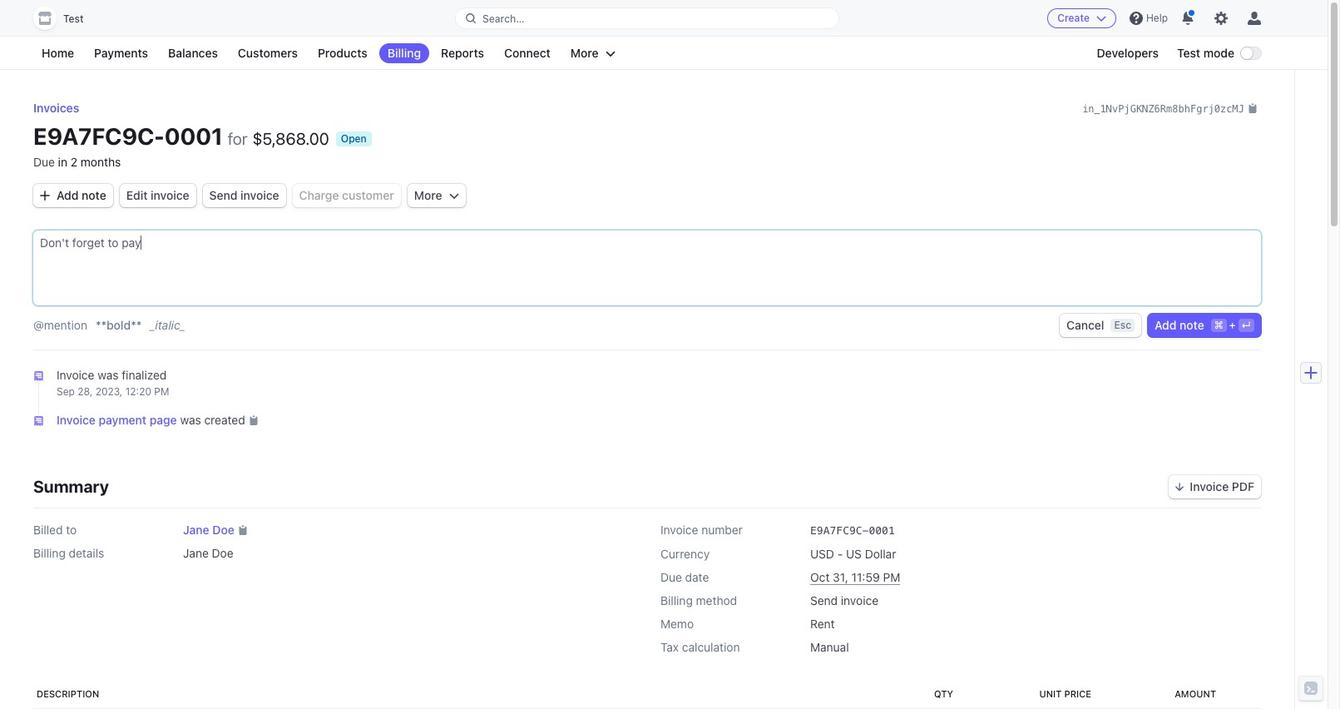 Task type: locate. For each thing, give the bounding box(es) containing it.
1 horizontal spatial invoice
[[241, 188, 279, 202]]

1 horizontal spatial **
[[131, 318, 142, 332]]

1 vertical spatial test
[[1178, 46, 1201, 60]]

1 horizontal spatial 0001
[[869, 525, 895, 537]]

e9a7fc9c- for e9a7fc9c-0001 for
[[33, 122, 165, 150]]

add note button
[[33, 184, 113, 207]]

italic
[[155, 318, 180, 332]]

note down months
[[82, 188, 106, 202]]

2 jane doe from the top
[[183, 546, 234, 560]]

0 horizontal spatial pm
[[154, 385, 169, 398]]

2 jane from the top
[[183, 546, 209, 560]]

0001 for e9a7fc9c-0001
[[869, 525, 895, 537]]

0 horizontal spatial add
[[57, 188, 79, 202]]

0 vertical spatial add note
[[57, 188, 106, 202]]

invoice inside invoice was finalized sep 28, 2023, 12:20 pm
[[57, 368, 94, 382]]

invoice payment page link
[[57, 412, 177, 429]]

0 horizontal spatial **
[[96, 318, 107, 332]]

esc
[[1115, 319, 1132, 331]]

home
[[42, 46, 74, 60]]

1 vertical spatial pm
[[884, 570, 901, 585]]

2 horizontal spatial invoice
[[841, 594, 879, 608]]

to left pay
[[108, 236, 119, 250]]

0 vertical spatial test
[[63, 12, 84, 25]]

doe
[[213, 523, 234, 537], [212, 546, 234, 560]]

page
[[150, 413, 177, 427]]

0 horizontal spatial _
[[150, 318, 155, 332]]

send invoice down "for"
[[209, 188, 279, 202]]

date
[[686, 570, 709, 585]]

0001 left "for"
[[165, 122, 223, 150]]

Search… text field
[[456, 8, 839, 29]]

1 vertical spatial to
[[66, 523, 77, 537]]

_
[[150, 318, 155, 332], [180, 318, 185, 332]]

1 horizontal spatial e9a7fc9c-
[[811, 525, 869, 537]]

billing for billing details
[[33, 546, 66, 560]]

0 vertical spatial to
[[108, 236, 119, 250]]

send up rent
[[811, 594, 838, 608]]

note left ⌘
[[1180, 318, 1205, 332]]

pm inside invoice was finalized sep 28, 2023, 12:20 pm
[[154, 385, 169, 398]]

0 horizontal spatial billing
[[33, 546, 66, 560]]

invoice right edit
[[151, 188, 189, 202]]

0 vertical spatial doe
[[213, 523, 234, 537]]

billing details
[[33, 546, 104, 560]]

2
[[71, 155, 77, 169]]

for
[[228, 129, 248, 148]]

2 vertical spatial billing
[[661, 594, 693, 608]]

currency
[[661, 547, 710, 561]]

test for test mode
[[1178, 46, 1201, 60]]

due for due date
[[661, 570, 682, 585]]

add note
[[57, 188, 106, 202], [1155, 318, 1205, 332]]

billed
[[33, 523, 63, 537]]

billing up memo
[[661, 594, 693, 608]]

price
[[1065, 689, 1092, 699]]

0 horizontal spatial add note
[[57, 188, 106, 202]]

** right mention
[[96, 318, 107, 332]]

help button
[[1123, 5, 1175, 32]]

add right esc
[[1155, 318, 1177, 332]]

1 vertical spatial send
[[811, 594, 838, 608]]

e9a7fc9c- up months
[[33, 122, 165, 150]]

e9a7fc9c- for e9a7fc9c-0001
[[811, 525, 869, 537]]

12:20
[[125, 385, 151, 398]]

summary
[[33, 477, 109, 496]]

test left mode
[[1178, 46, 1201, 60]]

e9a7fc9c-0001 for
[[33, 122, 248, 150]]

created
[[204, 413, 245, 427]]

**
[[96, 318, 107, 332], [131, 318, 142, 332]]

unit
[[1040, 689, 1062, 699]]

invoice left pdf on the bottom
[[1191, 479, 1230, 494]]

products link
[[310, 43, 376, 63]]

test up home
[[63, 12, 84, 25]]

0 vertical spatial e9a7fc9c-
[[33, 122, 165, 150]]

was inside invoice was finalized sep 28, 2023, 12:20 pm
[[98, 368, 119, 382]]

0 horizontal spatial 0001
[[165, 122, 223, 150]]

invoice down oct 31, 11:59 pm button
[[841, 594, 879, 608]]

bold
[[107, 318, 131, 332]]

1 horizontal spatial pm
[[884, 570, 901, 585]]

0 horizontal spatial e9a7fc9c-
[[33, 122, 165, 150]]

1 horizontal spatial due
[[661, 570, 682, 585]]

$5,868.00
[[253, 129, 329, 148]]

invoice left charge
[[241, 188, 279, 202]]

due left in
[[33, 155, 55, 169]]

usd
[[811, 547, 835, 561]]

1 vertical spatial add note
[[1155, 318, 1205, 332]]

0 horizontal spatial invoice
[[151, 188, 189, 202]]

invoice was finalized sep 28, 2023, 12:20 pm
[[57, 368, 169, 398]]

dollar
[[865, 547, 897, 561]]

invoice inside button
[[1191, 479, 1230, 494]]

pdf
[[1233, 479, 1255, 494]]

to
[[108, 236, 119, 250], [66, 523, 77, 537]]

billing left reports
[[388, 46, 421, 60]]

0 vertical spatial jane
[[183, 523, 209, 537]]

2 horizontal spatial billing
[[661, 594, 693, 608]]

edit invoice
[[126, 188, 189, 202]]

0 vertical spatial send
[[209, 188, 238, 202]]

1 vertical spatial e9a7fc9c-
[[811, 525, 869, 537]]

1 jane doe from the top
[[183, 523, 234, 537]]

invoice payment page was created
[[57, 413, 245, 427]]

0 vertical spatial was
[[98, 368, 119, 382]]

note
[[82, 188, 106, 202], [1180, 318, 1205, 332]]

11:59
[[852, 570, 880, 585]]

0 horizontal spatial was
[[98, 368, 119, 382]]

add right svg icon
[[57, 188, 79, 202]]

more inside popup button
[[414, 188, 442, 202]]

0 vertical spatial jane doe
[[183, 523, 234, 537]]

0 horizontal spatial note
[[82, 188, 106, 202]]

customers
[[238, 46, 298, 60]]

invoice up the currency
[[661, 523, 699, 537]]

1 _ from the left
[[150, 318, 155, 332]]

1 vertical spatial jane doe
[[183, 546, 234, 560]]

add
[[57, 188, 79, 202], [1155, 318, 1177, 332]]

0 horizontal spatial send invoice
[[209, 188, 279, 202]]

charge
[[299, 188, 339, 202]]

send invoice down 31,
[[811, 594, 879, 608]]

invoice number
[[661, 523, 743, 537]]

billing for billing method
[[661, 594, 693, 608]]

pm right 12:20
[[154, 385, 169, 398]]

1 horizontal spatial test
[[1178, 46, 1201, 60]]

test button
[[33, 7, 100, 30]]

send down "for"
[[209, 188, 238, 202]]

invoice
[[151, 188, 189, 202], [241, 188, 279, 202], [841, 594, 879, 608]]

billing
[[388, 46, 421, 60], [33, 546, 66, 560], [661, 594, 693, 608]]

1 horizontal spatial to
[[108, 236, 119, 250]]

mention
[[44, 318, 87, 332]]

tax calculation
[[661, 640, 740, 654]]

0 horizontal spatial more
[[414, 188, 442, 202]]

0 vertical spatial billing
[[388, 46, 421, 60]]

1 vertical spatial add
[[1155, 318, 1177, 332]]

was up 2023,
[[98, 368, 119, 382]]

invoice inside button
[[241, 188, 279, 202]]

more left svg image
[[414, 188, 442, 202]]

⌘ + ↵
[[1215, 319, 1252, 332]]

1 vertical spatial more
[[414, 188, 442, 202]]

reports link
[[433, 43, 493, 63]]

due date
[[661, 570, 709, 585]]

0001 up dollar
[[869, 525, 895, 537]]

0 vertical spatial more
[[571, 46, 599, 60]]

billing down billed
[[33, 546, 66, 560]]

jane
[[183, 523, 209, 537], [183, 546, 209, 560]]

1 horizontal spatial add note
[[1155, 318, 1205, 332]]

1 jane from the top
[[183, 523, 209, 537]]

svg image
[[40, 191, 50, 201]]

1 vertical spatial was
[[180, 413, 201, 427]]

invoice down 28,
[[57, 413, 96, 427]]

due left "date"
[[661, 570, 682, 585]]

memo
[[661, 617, 694, 631]]

0 vertical spatial due
[[33, 155, 55, 169]]

1 horizontal spatial note
[[1180, 318, 1205, 332]]

amount
[[1175, 689, 1217, 699]]

0 vertical spatial send invoice
[[209, 188, 279, 202]]

was right the page on the bottom of the page
[[180, 413, 201, 427]]

pay
[[122, 236, 141, 250]]

products
[[318, 46, 368, 60]]

add note down due in 2 months at the left of page
[[57, 188, 106, 202]]

invoice for invoice payment page was created
[[57, 413, 96, 427]]

@ mention ** bold ** _ italic _
[[33, 318, 185, 332]]

1 vertical spatial billing
[[33, 546, 66, 560]]

0 vertical spatial pm
[[154, 385, 169, 398]]

sep
[[57, 385, 75, 398]]

1 vertical spatial due
[[661, 570, 682, 585]]

oct 31, 11:59 pm button
[[811, 570, 901, 586]]

invoice up 28,
[[57, 368, 94, 382]]

0001
[[165, 122, 223, 150], [869, 525, 895, 537]]

to right billed
[[66, 523, 77, 537]]

0 vertical spatial note
[[82, 188, 106, 202]]

0 horizontal spatial due
[[33, 155, 55, 169]]

1 horizontal spatial send invoice
[[811, 594, 879, 608]]

add note left ⌘
[[1155, 318, 1205, 332]]

1 horizontal spatial _
[[180, 318, 185, 332]]

** left italic
[[131, 318, 142, 332]]

0 horizontal spatial test
[[63, 12, 84, 25]]

method
[[696, 594, 737, 608]]

1 vertical spatial 0001
[[869, 525, 895, 537]]

invoice inside button
[[151, 188, 189, 202]]

to inside don't forget to pay field
[[108, 236, 119, 250]]

0 horizontal spatial send
[[209, 188, 238, 202]]

pm down dollar
[[884, 570, 901, 585]]

0 vertical spatial add
[[57, 188, 79, 202]]

invoice for invoice was finalized sep 28, 2023, 12:20 pm
[[57, 368, 94, 382]]

e9a7fc9c- up -
[[811, 525, 869, 537]]

more right connect
[[571, 46, 599, 60]]

test inside button
[[63, 12, 84, 25]]

due
[[33, 155, 55, 169], [661, 570, 682, 585]]

1 horizontal spatial billing
[[388, 46, 421, 60]]

1 horizontal spatial more
[[571, 46, 599, 60]]

1 vertical spatial jane
[[183, 546, 209, 560]]

0 vertical spatial 0001
[[165, 122, 223, 150]]



Task type: describe. For each thing, give the bounding box(es) containing it.
pm inside button
[[884, 570, 901, 585]]

2 _ from the left
[[180, 318, 185, 332]]

billing method
[[661, 594, 737, 608]]

due in 2 months
[[33, 155, 121, 169]]

0001 for e9a7fc9c-0001 for
[[165, 122, 223, 150]]

e9a7fc9c-0001
[[811, 525, 895, 537]]

+
[[1230, 319, 1236, 331]]

in_1nvpjgknz6rm8bhfgrj0zcmj
[[1083, 103, 1245, 115]]

⌘
[[1215, 319, 1224, 331]]

add inside add note button
[[57, 188, 79, 202]]

↵
[[1242, 319, 1252, 332]]

31,
[[833, 570, 849, 585]]

1 horizontal spatial send
[[811, 594, 838, 608]]

developers
[[1097, 46, 1159, 60]]

-
[[838, 547, 843, 561]]

1 vertical spatial doe
[[212, 546, 234, 560]]

reports
[[441, 46, 484, 60]]

balances link
[[160, 43, 226, 63]]

qty
[[935, 689, 954, 699]]

customer
[[342, 188, 394, 202]]

help
[[1147, 12, 1169, 24]]

invoices link
[[33, 101, 79, 115]]

2023,
[[95, 385, 123, 398]]

more inside button
[[571, 46, 599, 60]]

more button
[[563, 43, 624, 63]]

billing link
[[379, 43, 429, 63]]

customers link
[[230, 43, 306, 63]]

number
[[702, 523, 743, 537]]

months
[[81, 155, 121, 169]]

in
[[58, 155, 67, 169]]

1 ** from the left
[[96, 318, 107, 332]]

finalized
[[122, 368, 167, 382]]

1 horizontal spatial was
[[180, 413, 201, 427]]

payment
[[99, 413, 147, 427]]

jane doe link
[[183, 522, 234, 539]]

1 horizontal spatial add
[[1155, 318, 1177, 332]]

invoice for invoice number
[[661, 523, 699, 537]]

description
[[37, 689, 99, 699]]

edit invoice button
[[120, 184, 196, 207]]

Don't forget to pay field
[[40, 234, 1256, 253]]

tax
[[661, 640, 679, 654]]

due for due in 2 months
[[33, 155, 55, 169]]

home link
[[33, 43, 82, 63]]

oct
[[811, 570, 830, 585]]

add note inside button
[[57, 188, 106, 202]]

Search… search field
[[456, 8, 839, 29]]

invoice pdf
[[1191, 479, 1255, 494]]

developers link
[[1089, 43, 1168, 63]]

mode
[[1204, 46, 1235, 60]]

invoices
[[33, 101, 79, 115]]

edit
[[126, 188, 148, 202]]

invoice for send invoice button
[[241, 188, 279, 202]]

create button
[[1048, 8, 1117, 28]]

oct 31, 11:59 pm
[[811, 570, 901, 585]]

billing for billing
[[388, 46, 421, 60]]

2 ** from the left
[[131, 318, 142, 332]]

us
[[846, 547, 862, 561]]

calculation
[[682, 640, 740, 654]]

charge customer
[[299, 188, 394, 202]]

charge customer button
[[293, 184, 401, 207]]

search…
[[483, 12, 525, 25]]

svg image
[[449, 191, 459, 201]]

payments
[[94, 46, 148, 60]]

don't forget to pay
[[40, 236, 141, 250]]

send invoice button
[[203, 184, 286, 207]]

rent
[[811, 617, 835, 631]]

invoice for 'edit invoice' button
[[151, 188, 189, 202]]

28,
[[78, 385, 93, 398]]

payments link
[[86, 43, 157, 63]]

in_1nvpjgknz6rm8bhfgrj0zcmj button
[[1083, 100, 1258, 117]]

unit price
[[1040, 689, 1092, 699]]

1 vertical spatial send invoice
[[811, 594, 879, 608]]

connect
[[504, 46, 551, 60]]

details
[[69, 546, 104, 560]]

0 horizontal spatial to
[[66, 523, 77, 537]]

usd - us dollar
[[811, 547, 897, 561]]

invoice pdf button
[[1170, 475, 1262, 499]]

cancel
[[1067, 318, 1105, 332]]

@
[[33, 318, 44, 332]]

invoice for invoice pdf
[[1191, 479, 1230, 494]]

connect link
[[496, 43, 559, 63]]

manual
[[811, 640, 849, 654]]

1 vertical spatial note
[[1180, 318, 1205, 332]]

send inside button
[[209, 188, 238, 202]]

balances
[[168, 46, 218, 60]]

don't
[[40, 236, 69, 250]]

test mode
[[1178, 46, 1235, 60]]

test for test
[[63, 12, 84, 25]]

create
[[1058, 12, 1090, 24]]

send invoice inside button
[[209, 188, 279, 202]]

forget
[[72, 236, 105, 250]]

note inside button
[[82, 188, 106, 202]]



Task type: vqa. For each thing, say whether or not it's contained in the screenshot.
Amount at bottom
yes



